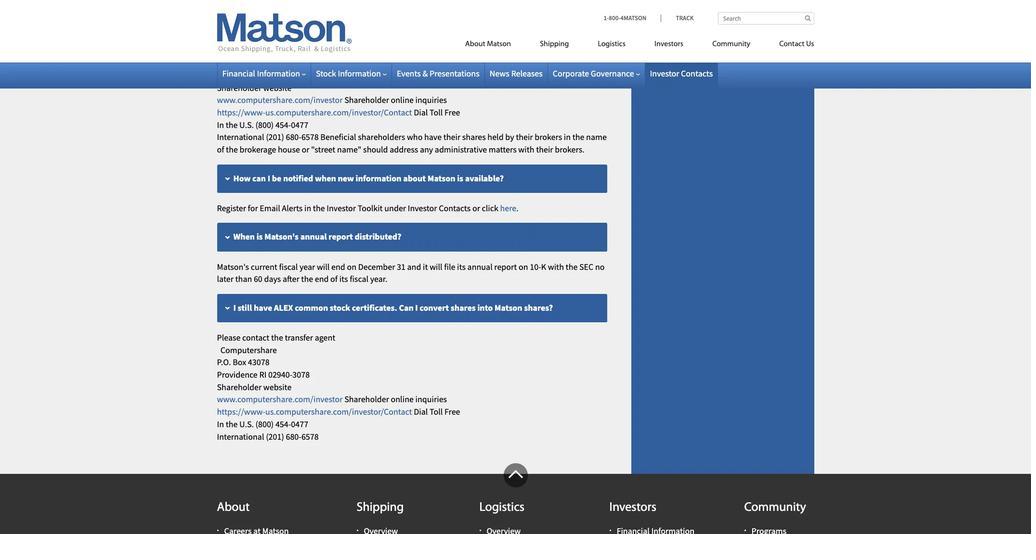 Task type: describe. For each thing, give the bounding box(es) containing it.
about matson link
[[451, 36, 526, 55]]

annual inside matson's current fiscal year will end on december 31 and it will file its annual report on 10-k with the sec no later than 60 days after the end of its fiscal year.
[[467, 261, 493, 272]]

1 vertical spatial who
[[407, 132, 423, 143]]

shipping inside shipping link
[[540, 40, 569, 48]]

0 horizontal spatial in
[[242, 20, 249, 31]]

have inside tab
[[254, 302, 272, 313]]

1 vertical spatial in
[[564, 132, 571, 143]]

inquiries inside matson's transfer agent offers a dividend reinvestment program to registered shareholders who hold their shares in their own names (not through a brokerage).  registered shareholders should contact matson's transfer agent: computershare p.o. box 43078 providence ri 02940-3078 shareholder website www.computershare.com/investor shareholder online inquiries https://www-us.computershare.com/investor/contact dial toll free in the u.s. (800) 454-0477 international (201) 680-6578  beneficial shareholders who have their shares held by their brokers in the name of the brokerage house or "street name" should address any administrative matters with their brokers.
[[415, 95, 447, 106]]

website inside the please contact the transfer agent computershare p.o. box 43078 providence ri 02940-3078 shareholder website www.computershare.com/investor shareholder online inquiries https://www-us.computershare.com/investor/contact dial toll free in the u.s. (800) 454-0477 international (201) 680-6578
[[263, 382, 292, 393]]

stock information
[[316, 68, 381, 79]]

alex
[[274, 302, 293, 313]]

back to top image
[[504, 464, 528, 488]]

1 horizontal spatial i
[[268, 173, 270, 184]]

no
[[595, 261, 605, 272]]

contacts inside how can i be notified when new information about matson is available? tab panel
[[439, 203, 471, 214]]

matters
[[489, 144, 517, 155]]

1 vertical spatial matson
[[428, 173, 455, 184]]

or inside tab panel
[[472, 203, 480, 214]]

1 horizontal spatial should
[[500, 20, 525, 31]]

2 will from the left
[[430, 261, 442, 272]]

address
[[390, 144, 418, 155]]

news releases link
[[490, 68, 543, 79]]

program
[[414, 8, 445, 19]]

0 vertical spatial a
[[325, 8, 329, 19]]

computershare inside matson's transfer agent offers a dividend reinvestment program to registered shareholders who hold their shares in their own names (not through a brokerage).  registered shareholders should contact matson's transfer agent: computershare p.o. box 43078 providence ri 02940-3078 shareholder website www.computershare.com/investor shareholder online inquiries https://www-us.computershare.com/investor/contact dial toll free in the u.s. (800) 454-0477 international (201) 680-6578  beneficial shareholders who have their shares held by their brokers in the name of the brokerage house or "street name" should address any administrative matters with their brokers.
[[220, 45, 277, 56]]

of inside matson's transfer agent offers a dividend reinvestment program to registered shareholders who hold their shares in their own names (not through a brokerage).  registered shareholders should contact matson's transfer agent: computershare p.o. box 43078 providence ri 02940-3078 shareholder website www.computershare.com/investor shareholder online inquiries https://www-us.computershare.com/investor/contact dial toll free in the u.s. (800) 454-0477 international (201) 680-6578  beneficial shareholders who have their shares held by their brokers in the name of the brokerage house or "street name" should address any administrative matters with their brokers.
[[217, 144, 224, 155]]

0 horizontal spatial investor
[[327, 203, 356, 214]]

1 vertical spatial shares
[[462, 132, 486, 143]]

1 horizontal spatial a
[[360, 20, 365, 31]]

matson's
[[217, 8, 249, 19]]

stock
[[330, 302, 350, 313]]

1 vertical spatial end
[[315, 274, 329, 285]]

investor contacts link
[[650, 68, 713, 79]]

how can i be notified when new information about matson is available? tab panel
[[217, 202, 607, 215]]

(800) inside matson's transfer agent offers a dividend reinvestment program to registered shareholders who hold their shares in their own names (not through a brokerage).  registered shareholders should contact matson's transfer agent: computershare p.o. box 43078 providence ri 02940-3078 shareholder website www.computershare.com/investor shareholder online inquiries https://www-us.computershare.com/investor/contact dial toll free in the u.s. (800) 454-0477 international (201) 680-6578  beneficial shareholders who have their shares held by their brokers in the name of the brokerage house or "street name" should address any administrative matters with their brokers.
[[256, 119, 274, 130]]

680- inside matson's transfer agent offers a dividend reinvestment program to registered shareholders who hold their shares in their own names (not through a brokerage).  registered shareholders should contact matson's transfer agent: computershare p.o. box 43078 providence ri 02940-3078 shareholder website www.computershare.com/investor shareholder online inquiries https://www-us.computershare.com/investor/contact dial toll free in the u.s. (800) 454-0477 international (201) 680-6578  beneficial shareholders who have their shares held by their brokers in the name of the brokerage house or "street name" should address any administrative matters with their brokers.
[[286, 132, 301, 143]]

1 vertical spatial shareholders
[[451, 20, 499, 31]]

information
[[356, 173, 401, 184]]

800-
[[609, 14, 621, 22]]

0 horizontal spatial transfer
[[217, 33, 245, 44]]

corporate governance
[[553, 68, 634, 79]]

financial information link
[[222, 68, 306, 79]]

current
[[251, 261, 277, 272]]

their up administrative
[[443, 132, 461, 143]]

name
[[586, 132, 607, 143]]

6578 inside matson's transfer agent offers a dividend reinvestment program to registered shareholders who hold their shares in their own names (not through a brokerage).  registered shareholders should contact matson's transfer agent: computershare p.o. box 43078 providence ri 02940-3078 shareholder website www.computershare.com/investor shareholder online inquiries https://www-us.computershare.com/investor/contact dial toll free in the u.s. (800) 454-0477 international (201) 680-6578  beneficial shareholders who have their shares held by their brokers in the name of the brokerage house or "street name" should address any administrative matters with their brokers.
[[301, 132, 319, 143]]

0 horizontal spatial its
[[339, 274, 348, 285]]

year.
[[370, 274, 387, 285]]

box inside matson's transfer agent offers a dividend reinvestment program to registered shareholders who hold their shares in their own names (not through a brokerage).  registered shareholders should contact matson's transfer agent: computershare p.o. box 43078 providence ri 02940-3078 shareholder website www.computershare.com/investor shareholder online inquiries https://www-us.computershare.com/investor/contact dial toll free in the u.s. (800) 454-0477 international (201) 680-6578  beneficial shareholders who have their shares held by their brokers in the name of the brokerage house or "street name" should address any administrative matters with their brokers.
[[233, 57, 246, 68]]

events
[[397, 68, 421, 79]]

1 horizontal spatial end
[[331, 261, 345, 272]]

1 horizontal spatial its
[[457, 261, 466, 272]]

transfer inside the please contact the transfer agent computershare p.o. box 43078 providence ri 02940-3078 shareholder website www.computershare.com/investor shareholder online inquiries https://www-us.computershare.com/investor/contact dial toll free in the u.s. (800) 454-0477 international (201) 680-6578
[[285, 332, 313, 343]]

0 horizontal spatial i
[[233, 302, 236, 313]]

dial inside the please contact the transfer agent computershare p.o. box 43078 providence ri 02940-3078 shareholder website www.computershare.com/investor shareholder online inquiries https://www-us.computershare.com/investor/contact dial toll free in the u.s. (800) 454-0477 international (201) 680-6578
[[414, 407, 428, 418]]

investors link
[[640, 36, 698, 55]]

into
[[477, 302, 493, 313]]

logistics link
[[583, 36, 640, 55]]

agent inside matson's transfer agent offers a dividend reinvestment program to registered shareholders who hold their shares in their own names (not through a brokerage).  registered shareholders should contact matson's transfer agent: computershare p.o. box 43078 providence ri 02940-3078 shareholder website www.computershare.com/investor shareholder online inquiries https://www-us.computershare.com/investor/contact dial toll free in the u.s. (800) 454-0477 international (201) 680-6578  beneficial shareholders who have their shares held by their brokers in the name of the brokerage house or "street name" should address any administrative matters with their brokers.
[[280, 8, 301, 19]]

be
[[272, 173, 281, 184]]

31
[[397, 261, 406, 272]]

(201) inside matson's transfer agent offers a dividend reinvestment program to registered shareholders who hold their shares in their own names (not through a brokerage).  registered shareholders should contact matson's transfer agent: computershare p.o. box 43078 providence ri 02940-3078 shareholder website www.computershare.com/investor shareholder online inquiries https://www-us.computershare.com/investor/contact dial toll free in the u.s. (800) 454-0477 international (201) 680-6578  beneficial shareholders who have their shares held by their brokers in the name of the brokerage house or "street name" should address any administrative matters with their brokers.
[[266, 132, 284, 143]]

1 horizontal spatial contacts
[[681, 68, 713, 79]]

held
[[488, 132, 504, 143]]

stock
[[316, 68, 336, 79]]

file
[[444, 261, 455, 272]]

financial
[[222, 68, 255, 79]]

43078 inside matson's transfer agent offers a dividend reinvestment program to registered shareholders who hold their shares in their own names (not through a brokerage).  registered shareholders should contact matson's transfer agent: computershare p.o. box 43078 providence ri 02940-3078 shareholder website www.computershare.com/investor shareholder online inquiries https://www-us.computershare.com/investor/contact dial toll free in the u.s. (800) 454-0477 international (201) 680-6578  beneficial shareholders who have their shares held by their brokers in the name of the brokerage house or "street name" should address any administrative matters with their brokers.
[[248, 57, 270, 68]]

0 vertical spatial is
[[457, 173, 463, 184]]

10-
[[530, 261, 541, 272]]

after
[[283, 274, 299, 285]]

through
[[330, 20, 359, 31]]

reinvestment
[[365, 8, 413, 19]]

2 vertical spatial matson
[[495, 302, 522, 313]]

and
[[407, 261, 421, 272]]

how
[[233, 173, 251, 184]]

https://www- inside matson's transfer agent offers a dividend reinvestment program to registered shareholders who hold their shares in their own names (not through a brokerage).  registered shareholders should contact matson's transfer agent: computershare p.o. box 43078 providence ri 02940-3078 shareholder website www.computershare.com/investor shareholder online inquiries https://www-us.computershare.com/investor/contact dial toll free in the u.s. (800) 454-0477 international (201) 680-6578  beneficial shareholders who have their shares held by their brokers in the name of the brokerage house or "street name" should address any administrative matters with their brokers.
[[217, 107, 265, 118]]

administrative
[[435, 144, 487, 155]]

how can i be notified when new information about matson is available? tab
[[217, 165, 607, 194]]

events & presentations
[[397, 68, 480, 79]]

news
[[490, 68, 509, 79]]

here
[[500, 203, 516, 214]]

convert
[[420, 302, 449, 313]]

in inside matson's transfer agent offers a dividend reinvestment program to registered shareholders who hold their shares in their own names (not through a brokerage).  registered shareholders should contact matson's transfer agent: computershare p.o. box 43078 providence ri 02940-3078 shareholder website www.computershare.com/investor shareholder online inquiries https://www-us.computershare.com/investor/contact dial toll free in the u.s. (800) 454-0477 international (201) 680-6578  beneficial shareholders who have their shares held by their brokers in the name of the brokerage house or "street name" should address any administrative matters with their brokers.
[[217, 119, 224, 130]]

(201) inside the please contact the transfer agent computershare p.o. box 43078 providence ri 02940-3078 shareholder website www.computershare.com/investor shareholder online inquiries https://www-us.computershare.com/investor/contact dial toll free in the u.s. (800) 454-0477 international (201) 680-6578
[[266, 431, 284, 442]]

matson's inside matson's current fiscal year will end on december 31 and it will file its annual report on 10-k with the sec no later than 60 days after the end of its fiscal year.
[[217, 261, 249, 272]]

1 horizontal spatial who
[[543, 8, 559, 19]]

454- inside the please contact the transfer agent computershare p.o. box 43078 providence ri 02940-3078 shareholder website www.computershare.com/investor shareholder online inquiries https://www-us.computershare.com/investor/contact dial toll free in the u.s. (800) 454-0477 international (201) 680-6578
[[275, 419, 291, 430]]

(not
[[313, 20, 328, 31]]

inquiries inside the please contact the transfer agent computershare p.o. box 43078 providence ri 02940-3078 shareholder website www.computershare.com/investor shareholder online inquiries https://www-us.computershare.com/investor/contact dial toll free in the u.s. (800) 454-0477 international (201) 680-6578
[[415, 394, 447, 405]]

international inside the please contact the transfer agent computershare p.o. box 43078 providence ri 02940-3078 shareholder website www.computershare.com/investor shareholder online inquiries https://www-us.computershare.com/investor/contact dial toll free in the u.s. (800) 454-0477 international (201) 680-6578
[[217, 431, 264, 442]]

does matson offer a direct deposit of dividends? tab panel
[[217, 7, 607, 156]]

events & presentations link
[[397, 68, 480, 79]]

p.o. inside matson's transfer agent offers a dividend reinvestment program to registered shareholders who hold their shares in their own names (not through a brokerage).  registered shareholders should contact matson's transfer agent: computershare p.o. box 43078 providence ri 02940-3078 shareholder website www.computershare.com/investor shareholder online inquiries https://www-us.computershare.com/investor/contact dial toll free in the u.s. (800) 454-0477 international (201) 680-6578  beneficial shareholders who have their shares held by their brokers in the name of the brokerage house or "street name" should address any administrative matters with their brokers.
[[217, 57, 231, 68]]

register for email alerts in the investor toolkit under investor contacts or click here .
[[217, 203, 519, 214]]

for
[[248, 203, 258, 214]]

when is matson's annual report distributed?
[[233, 231, 401, 242]]

1-
[[604, 14, 609, 22]]

their down brokers
[[536, 144, 553, 155]]

stock information link
[[316, 68, 387, 79]]

presentations
[[430, 68, 480, 79]]

sec
[[579, 261, 594, 272]]

680- inside the please contact the transfer agent computershare p.o. box 43078 providence ri 02940-3078 shareholder website www.computershare.com/investor shareholder online inquiries https://www-us.computershare.com/investor/contact dial toll free in the u.s. (800) 454-0477 international (201) 680-6578
[[286, 431, 301, 442]]

free inside matson's transfer agent offers a dividend reinvestment program to registered shareholders who hold their shares in their own names (not through a brokerage).  registered shareholders should contact matson's transfer agent: computershare p.o. box 43078 providence ri 02940-3078 shareholder website www.computershare.com/investor shareholder online inquiries https://www-us.computershare.com/investor/contact dial toll free in the u.s. (800) 454-0477 international (201) 680-6578  beneficial shareholders who have their shares held by their brokers in the name of the brokerage house or "street name" should address any administrative matters with their brokers.
[[445, 107, 460, 118]]

when
[[233, 231, 255, 242]]

2 horizontal spatial investor
[[650, 68, 679, 79]]

corporate governance link
[[553, 68, 640, 79]]

box inside the please contact the transfer agent computershare p.o. box 43078 providence ri 02940-3078 shareholder website www.computershare.com/investor shareholder online inquiries https://www-us.computershare.com/investor/contact dial toll free in the u.s. (800) 454-0477 international (201) 680-6578
[[233, 357, 246, 368]]

name"
[[337, 144, 361, 155]]

k
[[541, 261, 546, 272]]

matson's inside matson's transfer agent offers a dividend reinvestment program to registered shareholders who hold their shares in their own names (not through a brokerage).  registered shareholders should contact matson's transfer agent: computershare p.o. box 43078 providence ri 02940-3078 shareholder website www.computershare.com/investor shareholder online inquiries https://www-us.computershare.com/investor/contact dial toll free in the u.s. (800) 454-0477 international (201) 680-6578  beneficial shareholders who have their shares held by their brokers in the name of the brokerage house or "street name" should address any administrative matters with their brokers.
[[556, 20, 588, 31]]

can
[[252, 173, 266, 184]]

financial information
[[222, 68, 300, 79]]

ri inside the please contact the transfer agent computershare p.o. box 43078 providence ri 02940-3078 shareholder website www.computershare.com/investor shareholder online inquiries https://www-us.computershare.com/investor/contact dial toll free in the u.s. (800) 454-0477 international (201) 680-6578
[[259, 369, 267, 381]]

.
[[516, 203, 519, 214]]

online inside the please contact the transfer agent computershare p.o. box 43078 providence ri 02940-3078 shareholder website www.computershare.com/investor shareholder online inquiries https://www-us.computershare.com/investor/contact dial toll free in the u.s. (800) 454-0477 international (201) 680-6578
[[391, 394, 414, 405]]

report inside when is matson's annual report distributed? tab
[[329, 231, 353, 242]]

click
[[482, 203, 498, 214]]

brokers
[[535, 132, 562, 143]]

43078 inside the please contact the transfer agent computershare p.o. box 43078 providence ri 02940-3078 shareholder website www.computershare.com/investor shareholder online inquiries https://www-us.computershare.com/investor/contact dial toll free in the u.s. (800) 454-0477 international (201) 680-6578
[[248, 357, 270, 368]]

1 vertical spatial fiscal
[[350, 274, 368, 285]]

track link
[[661, 14, 694, 22]]

under
[[384, 203, 406, 214]]

free inside the please contact the transfer agent computershare p.o. box 43078 providence ri 02940-3078 shareholder website www.computershare.com/investor shareholder online inquiries https://www-us.computershare.com/investor/contact dial toll free in the u.s. (800) 454-0477 international (201) 680-6578
[[445, 407, 460, 418]]

international inside matson's transfer agent offers a dividend reinvestment program to registered shareholders who hold their shares in their own names (not through a brokerage).  registered shareholders should contact matson's transfer agent: computershare p.o. box 43078 providence ri 02940-3078 shareholder website www.computershare.com/investor shareholder online inquiries https://www-us.computershare.com/investor/contact dial toll free in the u.s. (800) 454-0477 international (201) 680-6578  beneficial shareholders who have their shares held by their brokers in the name of the brokerage house or "street name" should address any administrative matters with their brokers.
[[217, 132, 264, 143]]

when
[[315, 173, 336, 184]]

www.computershare.com/investor inside the please contact the transfer agent computershare p.o. box 43078 providence ri 02940-3078 shareholder website www.computershare.com/investor shareholder online inquiries https://www-us.computershare.com/investor/contact dial toll free in the u.s. (800) 454-0477 international (201) 680-6578
[[217, 394, 343, 405]]

community inside top menu navigation
[[712, 40, 750, 48]]

new
[[338, 173, 354, 184]]

own
[[270, 20, 285, 31]]

i still have alex common stock certificates.  can i convert shares into matson shares? tab panel
[[217, 332, 607, 443]]

their right by
[[516, 132, 533, 143]]

u.s. inside matson's transfer agent offers a dividend reinvestment program to registered shareholders who hold their shares in their own names (not through a brokerage).  registered shareholders should contact matson's transfer agent: computershare p.o. box 43078 providence ri 02940-3078 shareholder website www.computershare.com/investor shareholder online inquiries https://www-us.computershare.com/investor/contact dial toll free in the u.s. (800) 454-0477 international (201) 680-6578  beneficial shareholders who have their shares held by their brokers in the name of the brokerage house or "street name" should address any administrative matters with their brokers.
[[239, 119, 254, 130]]

contact
[[779, 40, 805, 48]]

1 vertical spatial is
[[257, 231, 263, 242]]

investor contacts
[[650, 68, 713, 79]]

us
[[806, 40, 814, 48]]

0477 inside the please contact the transfer agent computershare p.o. box 43078 providence ri 02940-3078 shareholder website www.computershare.com/investor shareholder online inquiries https://www-us.computershare.com/investor/contact dial toll free in the u.s. (800) 454-0477 international (201) 680-6578
[[291, 419, 308, 430]]

information for financial information
[[257, 68, 300, 79]]

2 vertical spatial shareholders
[[358, 132, 405, 143]]

to
[[447, 8, 455, 19]]

distributed?
[[355, 231, 401, 242]]

60
[[254, 274, 262, 285]]

toolkit
[[358, 203, 383, 214]]

shipping link
[[526, 36, 583, 55]]

email
[[260, 203, 280, 214]]

02940- inside the please contact the transfer agent computershare p.o. box 43078 providence ri 02940-3078 shareholder website www.computershare.com/investor shareholder online inquiries https://www-us.computershare.com/investor/contact dial toll free in the u.s. (800) 454-0477 international (201) 680-6578
[[268, 369, 293, 381]]

2 horizontal spatial i
[[415, 302, 418, 313]]

1 horizontal spatial transfer
[[250, 8, 279, 19]]

i still have alex common stock certificates.  can i convert shares into matson shares? tab
[[217, 294, 607, 323]]

1-800-4matson link
[[604, 14, 661, 22]]

the inside how can i be notified when new information about matson is available? tab panel
[[313, 203, 325, 214]]

alerts
[[282, 203, 303, 214]]

please
[[217, 332, 241, 343]]

days
[[264, 274, 281, 285]]

how can i be notified when new information about matson is available?
[[233, 173, 504, 184]]

common
[[295, 302, 328, 313]]

https://www-us.computershare.com/investor/contact link for 680-
[[217, 407, 412, 418]]

brokerage
[[240, 144, 276, 155]]



Task type: vqa. For each thing, say whether or not it's contained in the screenshot.
8-K link
no



Task type: locate. For each thing, give the bounding box(es) containing it.
www.computershare.com/investor
[[217, 95, 343, 106], [217, 394, 343, 405]]

1 (800) from the top
[[256, 119, 274, 130]]

investors inside top menu navigation
[[655, 40, 683, 48]]

shareholders down registered
[[451, 20, 499, 31]]

0 vertical spatial logistics
[[598, 40, 626, 48]]

about matson
[[465, 40, 511, 48]]

about for about
[[217, 502, 250, 515]]

2 vertical spatial shares
[[451, 302, 476, 313]]

in inside the please contact the transfer agent computershare p.o. box 43078 providence ri 02940-3078 shareholder website www.computershare.com/investor shareholder online inquiries https://www-us.computershare.com/investor/contact dial toll free in the u.s. (800) 454-0477 international (201) 680-6578
[[217, 419, 224, 430]]

providence down please
[[217, 369, 258, 381]]

u.s. inside the please contact the transfer agent computershare p.o. box 43078 providence ri 02940-3078 shareholder website www.computershare.com/investor shareholder online inquiries https://www-us.computershare.com/investor/contact dial toll free in the u.s. (800) 454-0477 international (201) 680-6578
[[239, 419, 254, 430]]

its right file
[[457, 261, 466, 272]]

report left distributed?
[[329, 231, 353, 242]]

beneficial
[[320, 132, 356, 143]]

680-
[[286, 132, 301, 143], [286, 431, 301, 442]]

transfer up own
[[250, 8, 279, 19]]

1-800-4matson
[[604, 14, 647, 22]]

www.computershare.com/investor inside matson's transfer agent offers a dividend reinvestment program to registered shareholders who hold their shares in their own names (not through a brokerage).  registered shareholders should contact matson's transfer agent: computershare p.o. box 43078 providence ri 02940-3078 shareholder website www.computershare.com/investor shareholder online inquiries https://www-us.computershare.com/investor/contact dial toll free in the u.s. (800) 454-0477 international (201) 680-6578  beneficial shareholders who have their shares held by their brokers in the name of the brokerage house or "street name" should address any administrative matters with their brokers.
[[217, 95, 343, 106]]

0 vertical spatial or
[[302, 144, 309, 155]]

dividend
[[331, 8, 363, 19]]

0 vertical spatial community
[[712, 40, 750, 48]]

end down the year
[[315, 274, 329, 285]]

0 vertical spatial us.computershare.com/investor/contact
[[265, 107, 412, 118]]

0 vertical spatial in
[[242, 20, 249, 31]]

agent inside the please contact the transfer agent computershare p.o. box 43078 providence ri 02940-3078 shareholder website www.computershare.com/investor shareholder online inquiries https://www-us.computershare.com/investor/contact dial toll free in the u.s. (800) 454-0477 international (201) 680-6578
[[315, 332, 335, 343]]

investor
[[650, 68, 679, 79], [327, 203, 356, 214], [408, 203, 437, 214]]

1 vertical spatial with
[[548, 261, 564, 272]]

ri inside matson's transfer agent offers a dividend reinvestment program to registered shareholders who hold their shares in their own names (not through a brokerage).  registered shareholders should contact matson's transfer agent: computershare p.o. box 43078 providence ri 02940-3078 shareholder website www.computershare.com/investor shareholder online inquiries https://www-us.computershare.com/investor/contact dial toll free in the u.s. (800) 454-0477 international (201) 680-6578  beneficial shareholders who have their shares held by their brokers in the name of the brokerage house or "street name" should address any administrative matters with their brokers.
[[259, 70, 267, 81]]

matson's inside when is matson's annual report distributed? tab
[[264, 231, 299, 242]]

or left click
[[472, 203, 480, 214]]

contact inside the please contact the transfer agent computershare p.o. box 43078 providence ri 02940-3078 shareholder website www.computershare.com/investor shareholder online inquiries https://www-us.computershare.com/investor/contact dial toll free in the u.s. (800) 454-0477 international (201) 680-6578
[[242, 332, 269, 343]]

p.o.
[[217, 57, 231, 68], [217, 357, 231, 368]]

can
[[399, 302, 414, 313]]

1 will from the left
[[317, 261, 330, 272]]

1 vertical spatial www.computershare.com/investor link
[[217, 394, 343, 405]]

i left be
[[268, 173, 270, 184]]

1 horizontal spatial of
[[330, 274, 338, 285]]

is right when
[[257, 231, 263, 242]]

toll inside the please contact the transfer agent computershare p.o. box 43078 providence ri 02940-3078 shareholder website www.computershare.com/investor shareholder online inquiries https://www-us.computershare.com/investor/contact dial toll free in the u.s. (800) 454-0477 international (201) 680-6578
[[430, 407, 443, 418]]

0 vertical spatial should
[[500, 20, 525, 31]]

agent up the names
[[280, 8, 301, 19]]

their up agent:
[[251, 20, 268, 31]]

2 02940- from the top
[[268, 369, 293, 381]]

0 horizontal spatial have
[[254, 302, 272, 313]]

on left the december
[[347, 261, 356, 272]]

computershare down please
[[220, 345, 277, 356]]

fiscal left year.
[[350, 274, 368, 285]]

computershare down agent:
[[220, 45, 277, 56]]

1 free from the top
[[445, 107, 460, 118]]

1 vertical spatial online
[[391, 394, 414, 405]]

www.computershare.com/investor link for 680-
[[217, 394, 343, 405]]

shares inside i still have alex common stock certificates.  can i convert shares into matson shares? tab
[[451, 302, 476, 313]]

1 www.computershare.com/investor from the top
[[217, 95, 343, 106]]

1 providence from the top
[[217, 70, 258, 81]]

contacts left click
[[439, 203, 471, 214]]

https://www-us.computershare.com/investor/contact link for 43078
[[217, 107, 412, 118]]

computershare inside the please contact the transfer agent computershare p.o. box 43078 providence ri 02940-3078 shareholder website www.computershare.com/investor shareholder online inquiries https://www-us.computershare.com/investor/contact dial toll free in the u.s. (800) 454-0477 international (201) 680-6578
[[220, 345, 277, 356]]

investors
[[655, 40, 683, 48], [610, 502, 657, 515]]

1 horizontal spatial matson's
[[264, 231, 299, 242]]

matson right into at the bottom left of the page
[[495, 302, 522, 313]]

of up the stock
[[330, 274, 338, 285]]

annual right file
[[467, 261, 493, 272]]

2 horizontal spatial in
[[564, 132, 571, 143]]

2 providence from the top
[[217, 369, 258, 381]]

0 vertical spatial 02940-
[[268, 70, 293, 81]]

1 vertical spatial (201)
[[266, 431, 284, 442]]

Search search field
[[718, 12, 814, 25]]

1 https://www-us.computershare.com/investor/contact link from the top
[[217, 107, 412, 118]]

matson right about
[[428, 173, 455, 184]]

on
[[347, 261, 356, 272], [519, 261, 528, 272]]

www.computershare.com/investor link inside i still have alex common stock certificates.  can i convert shares into matson shares? tab panel
[[217, 394, 343, 405]]

end right the year
[[331, 261, 345, 272]]

footer
[[0, 464, 1031, 535]]

1 international from the top
[[217, 132, 264, 143]]

is left available?
[[457, 173, 463, 184]]

454- inside matson's transfer agent offers a dividend reinvestment program to registered shareholders who hold their shares in their own names (not through a brokerage).  registered shareholders should contact matson's transfer agent: computershare p.o. box 43078 providence ri 02940-3078 shareholder website www.computershare.com/investor shareholder online inquiries https://www-us.computershare.com/investor/contact dial toll free in the u.s. (800) 454-0477 international (201) 680-6578  beneficial shareholders who have their shares held by their brokers in the name of the brokerage house or "street name" should address any administrative matters with their brokers.
[[275, 119, 291, 130]]

should right the name"
[[363, 144, 388, 155]]

logistics down 800-
[[598, 40, 626, 48]]

2 vertical spatial transfer
[[285, 332, 313, 343]]

1 horizontal spatial on
[[519, 261, 528, 272]]

in up brokers.
[[564, 132, 571, 143]]

0 vertical spatial in
[[217, 119, 224, 130]]

1 online from the top
[[391, 95, 414, 106]]

0 vertical spatial shares
[[217, 20, 241, 31]]

shares down matson's
[[217, 20, 241, 31]]

report
[[329, 231, 353, 242], [494, 261, 517, 272]]

with right matters
[[518, 144, 534, 155]]

(800) inside the please contact the transfer agent computershare p.o. box 43078 providence ri 02940-3078 shareholder website www.computershare.com/investor shareholder online inquiries https://www-us.computershare.com/investor/contact dial toll free in the u.s. (800) 454-0477 international (201) 680-6578
[[256, 419, 274, 430]]

investor left toolkit
[[327, 203, 356, 214]]

1 02940- from the top
[[268, 70, 293, 81]]

1 on from the left
[[347, 261, 356, 272]]

matson inside top menu navigation
[[487, 40, 511, 48]]

0 vertical spatial investors
[[655, 40, 683, 48]]

later
[[217, 274, 234, 285]]

community
[[712, 40, 750, 48], [744, 502, 806, 515]]

2 box from the top
[[233, 357, 246, 368]]

1 inquiries from the top
[[415, 95, 447, 106]]

1 horizontal spatial about
[[465, 40, 485, 48]]

1 vertical spatial 3078
[[292, 369, 310, 381]]

of left "brokerage"
[[217, 144, 224, 155]]

corporate
[[553, 68, 589, 79]]

0 horizontal spatial will
[[317, 261, 330, 272]]

registered
[[411, 20, 450, 31]]

0 horizontal spatial end
[[315, 274, 329, 285]]

toll
[[430, 107, 443, 118], [430, 407, 443, 418]]

annual
[[300, 231, 327, 242], [467, 261, 493, 272]]

providence inside the please contact the transfer agent computershare p.o. box 43078 providence ri 02940-3078 shareholder website www.computershare.com/investor shareholder online inquiries https://www-us.computershare.com/investor/contact dial toll free in the u.s. (800) 454-0477 international (201) 680-6578
[[217, 369, 258, 381]]

in inside tab panel
[[304, 203, 311, 214]]

i right can at bottom
[[415, 302, 418, 313]]

on left 10-
[[519, 261, 528, 272]]

fiscal
[[279, 261, 298, 272], [350, 274, 368, 285]]

their right hold
[[579, 8, 596, 19]]

2 6578 from the top
[[301, 431, 319, 442]]

1 box from the top
[[233, 57, 246, 68]]

2 https://www- from the top
[[217, 407, 265, 418]]

matson's
[[556, 20, 588, 31], [264, 231, 299, 242], [217, 261, 249, 272]]

1 vertical spatial u.s.
[[239, 419, 254, 430]]

0 vertical spatial who
[[543, 8, 559, 19]]

who
[[543, 8, 559, 19], [407, 132, 423, 143]]

providence down agent:
[[217, 70, 258, 81]]

1 horizontal spatial fiscal
[[350, 274, 368, 285]]

a up (not
[[325, 8, 329, 19]]

december
[[358, 261, 395, 272]]

year
[[300, 261, 315, 272]]

1 6578 from the top
[[301, 132, 319, 143]]

0 horizontal spatial contact
[[242, 332, 269, 343]]

2 horizontal spatial transfer
[[285, 332, 313, 343]]

0 vertical spatial website
[[263, 82, 292, 93]]

about for about matson
[[465, 40, 485, 48]]

about
[[403, 173, 426, 184]]

providence
[[217, 70, 258, 81], [217, 369, 258, 381]]

1 454- from the top
[[275, 119, 291, 130]]

1 horizontal spatial is
[[457, 173, 463, 184]]

report inside matson's current fiscal year will end on december 31 and it will file its annual report on 10-k with the sec no later than 60 days after the end of its fiscal year.
[[494, 261, 517, 272]]

dial inside matson's transfer agent offers a dividend reinvestment program to registered shareholders who hold their shares in their own names (not through a brokerage).  registered shareholders should contact matson's transfer agent: computershare p.o. box 43078 providence ri 02940-3078 shareholder website www.computershare.com/investor shareholder online inquiries https://www-us.computershare.com/investor/contact dial toll free in the u.s. (800) 454-0477 international (201) 680-6578  beneficial shareholders who have their shares held by their brokers in the name of the brokerage house or "street name" should address any administrative matters with their brokers.
[[414, 107, 428, 118]]

end
[[331, 261, 345, 272], [315, 274, 329, 285]]

0477 inside matson's transfer agent offers a dividend reinvestment program to registered shareholders who hold their shares in their own names (not through a brokerage).  registered shareholders should contact matson's transfer agent: computershare p.o. box 43078 providence ri 02940-3078 shareholder website www.computershare.com/investor shareholder online inquiries https://www-us.computershare.com/investor/contact dial toll free in the u.s. (800) 454-0477 international (201) 680-6578  beneficial shareholders who have their shares held by their brokers in the name of the brokerage house or "street name" should address any administrative matters with their brokers.
[[291, 119, 308, 130]]

information for stock information
[[338, 68, 381, 79]]

1 toll from the top
[[430, 107, 443, 118]]

logistics down back to top 'image'
[[479, 502, 525, 515]]

www.computershare.com/investor link for 43078
[[217, 95, 343, 106]]

who up address
[[407, 132, 423, 143]]

2 (201) from the top
[[266, 431, 284, 442]]

1 (201) from the top
[[266, 132, 284, 143]]

1 website from the top
[[263, 82, 292, 93]]

1 vertical spatial community
[[744, 502, 806, 515]]

0 vertical spatial free
[[445, 107, 460, 118]]

0 horizontal spatial contacts
[[439, 203, 471, 214]]

will right the year
[[317, 261, 330, 272]]

information
[[257, 68, 300, 79], [338, 68, 381, 79]]

footer containing about
[[0, 464, 1031, 535]]

2 inquiries from the top
[[415, 394, 447, 405]]

0 horizontal spatial logistics
[[479, 502, 525, 515]]

0 vertical spatial shipping
[[540, 40, 569, 48]]

still
[[238, 302, 252, 313]]

1 us.computershare.com/investor/contact from the top
[[265, 107, 412, 118]]

2 in from the top
[[217, 419, 224, 430]]

by
[[505, 132, 514, 143]]

0 vertical spatial annual
[[300, 231, 327, 242]]

should up about matson
[[500, 20, 525, 31]]

2 online from the top
[[391, 394, 414, 405]]

1 vertical spatial free
[[445, 407, 460, 418]]

who left hold
[[543, 8, 559, 19]]

454-
[[275, 119, 291, 130], [275, 419, 291, 430]]

None search field
[[718, 12, 814, 25]]

agent down common
[[315, 332, 335, 343]]

have right still
[[254, 302, 272, 313]]

shareholders up about matson
[[494, 8, 542, 19]]

1 horizontal spatial agent
[[315, 332, 335, 343]]

of inside matson's current fiscal year will end on december 31 and it will file its annual report on 10-k with the sec no later than 60 days after the end of its fiscal year.
[[330, 274, 338, 285]]

will right it
[[430, 261, 442, 272]]

1 vertical spatial 43078
[[248, 357, 270, 368]]

notified
[[283, 173, 313, 184]]

us.computershare.com/investor/contact inside matson's transfer agent offers a dividend reinvestment program to registered shareholders who hold their shares in their own names (not through a brokerage).  registered shareholders should contact matson's transfer agent: computershare p.o. box 43078 providence ri 02940-3078 shareholder website www.computershare.com/investor shareholder online inquiries https://www-us.computershare.com/investor/contact dial toll free in the u.s. (800) 454-0477 international (201) 680-6578  beneficial shareholders who have their shares held by their brokers in the name of the brokerage house or "street name" should address any administrative matters with their brokers.
[[265, 107, 412, 118]]

1 computershare from the top
[[220, 45, 277, 56]]

when is matson's annual report distributed? tab panel
[[217, 261, 607, 286]]

0 vertical spatial agent
[[280, 8, 301, 19]]

1 u.s. from the top
[[239, 119, 254, 130]]

investors inside footer
[[610, 502, 657, 515]]

logistics inside top menu navigation
[[598, 40, 626, 48]]

shares?
[[524, 302, 553, 313]]

1 vertical spatial a
[[360, 20, 365, 31]]

1 horizontal spatial shipping
[[540, 40, 569, 48]]

0 vertical spatial shareholders
[[494, 8, 542, 19]]

1 vertical spatial www.computershare.com/investor
[[217, 394, 343, 405]]

1 vertical spatial about
[[217, 502, 250, 515]]

0 vertical spatial providence
[[217, 70, 258, 81]]

0 horizontal spatial fiscal
[[279, 261, 298, 272]]

have inside matson's transfer agent offers a dividend reinvestment program to registered shareholders who hold their shares in their own names (not through a brokerage).  registered shareholders should contact matson's transfer agent: computershare p.o. box 43078 providence ri 02940-3078 shareholder website www.computershare.com/investor shareholder online inquiries https://www-us.computershare.com/investor/contact dial toll free in the u.s. (800) 454-0477 international (201) 680-6578  beneficial shareholders who have their shares held by their brokers in the name of the brokerage house or "street name" should address any administrative matters with their brokers.
[[424, 132, 442, 143]]

free
[[445, 107, 460, 118], [445, 407, 460, 418]]

0 vertical spatial about
[[465, 40, 485, 48]]

register
[[217, 203, 246, 214]]

transfer down common
[[285, 332, 313, 343]]

shares up administrative
[[462, 132, 486, 143]]

a right through
[[360, 20, 365, 31]]

shares left into at the bottom left of the page
[[451, 302, 476, 313]]

1 www.computershare.com/investor link from the top
[[217, 95, 343, 106]]

contacts down investors link
[[681, 68, 713, 79]]

0 vertical spatial contact
[[527, 20, 554, 31]]

website inside matson's transfer agent offers a dividend reinvestment program to registered shareholders who hold their shares in their own names (not through a brokerage).  registered shareholders should contact matson's transfer agent: computershare p.o. box 43078 providence ri 02940-3078 shareholder website www.computershare.com/investor shareholder online inquiries https://www-us.computershare.com/investor/contact dial toll free in the u.s. (800) 454-0477 international (201) 680-6578  beneficial shareholders who have their shares held by their brokers in the name of the brokerage house or "street name" should address any administrative matters with their brokers.
[[263, 82, 292, 93]]

1 vertical spatial 02940-
[[268, 369, 293, 381]]

2 dial from the top
[[414, 407, 428, 418]]

0 vertical spatial computershare
[[220, 45, 277, 56]]

hold
[[561, 8, 577, 19]]

or inside matson's transfer agent offers a dividend reinvestment program to registered shareholders who hold their shares in their own names (not through a brokerage).  registered shareholders should contact matson's transfer agent: computershare p.o. box 43078 providence ri 02940-3078 shareholder website www.computershare.com/investor shareholder online inquiries https://www-us.computershare.com/investor/contact dial toll free in the u.s. (800) 454-0477 international (201) 680-6578  beneficial shareholders who have their shares held by their brokers in the name of the brokerage house or "street name" should address any administrative matters with their brokers.
[[302, 144, 309, 155]]

about inside top menu navigation
[[465, 40, 485, 48]]

1 vertical spatial 454-
[[275, 419, 291, 430]]

0 vertical spatial 680-
[[286, 132, 301, 143]]

1 ri from the top
[[259, 70, 267, 81]]

2 www.computershare.com/investor link from the top
[[217, 394, 343, 405]]

a
[[325, 8, 329, 19], [360, 20, 365, 31]]

releases
[[511, 68, 543, 79]]

02940- inside matson's transfer agent offers a dividend reinvestment program to registered shareholders who hold their shares in their own names (not through a brokerage).  registered shareholders should contact matson's transfer agent: computershare p.o. box 43078 providence ri 02940-3078 shareholder website www.computershare.com/investor shareholder online inquiries https://www-us.computershare.com/investor/contact dial toll free in the u.s. (800) 454-0477 international (201) 680-6578  beneficial shareholders who have their shares held by their brokers in the name of the brokerage house or "street name" should address any administrative matters with their brokers.
[[268, 70, 293, 81]]

logistics
[[598, 40, 626, 48], [479, 502, 525, 515]]

0 vertical spatial matson
[[487, 40, 511, 48]]

0 vertical spatial box
[[233, 57, 246, 68]]

https://www-us.computershare.com/investor/contact link inside does matson offer a direct deposit of dividends? tab panel
[[217, 107, 412, 118]]

than
[[235, 274, 252, 285]]

matson's down alerts
[[264, 231, 299, 242]]

1 vertical spatial international
[[217, 431, 264, 442]]

annual up the year
[[300, 231, 327, 242]]

i
[[268, 173, 270, 184], [233, 302, 236, 313], [415, 302, 418, 313]]

online inside matson's transfer agent offers a dividend reinvestment program to registered shareholders who hold their shares in their own names (not through a brokerage).  registered shareholders should contact matson's transfer agent: computershare p.o. box 43078 providence ri 02940-3078 shareholder website www.computershare.com/investor shareholder online inquiries https://www-us.computershare.com/investor/contact dial toll free in the u.s. (800) 454-0477 international (201) 680-6578  beneficial shareholders who have their shares held by their brokers in the name of the brokerage house or "street name" should address any administrative matters with their brokers.
[[391, 95, 414, 106]]

p.o. inside the please contact the transfer agent computershare p.o. box 43078 providence ri 02940-3078 shareholder website www.computershare.com/investor shareholder online inquiries https://www-us.computershare.com/investor/contact dial toll free in the u.s. (800) 454-0477 international (201) 680-6578
[[217, 357, 231, 368]]

1 p.o. from the top
[[217, 57, 231, 68]]

2 p.o. from the top
[[217, 357, 231, 368]]

2 free from the top
[[445, 407, 460, 418]]

1 https://www- from the top
[[217, 107, 265, 118]]

2 information from the left
[[338, 68, 381, 79]]

1 vertical spatial toll
[[430, 407, 443, 418]]

its up the stock
[[339, 274, 348, 285]]

2 (800) from the top
[[256, 419, 274, 430]]

6578 inside the please contact the transfer agent computershare p.o. box 43078 providence ri 02940-3078 shareholder website www.computershare.com/investor shareholder online inquiries https://www-us.computershare.com/investor/contact dial toll free in the u.s. (800) 454-0477 international (201) 680-6578
[[301, 431, 319, 442]]

1 in from the top
[[217, 119, 224, 130]]

matson's current fiscal year will end on december 31 and it will file its annual report on 10-k with the sec no later than 60 days after the end of its fiscal year.
[[217, 261, 605, 285]]

1 3078 from the top
[[292, 70, 310, 81]]

0 vertical spatial fiscal
[[279, 261, 298, 272]]

3078
[[292, 70, 310, 81], [292, 369, 310, 381]]

1 vertical spatial dial
[[414, 407, 428, 418]]

contact inside matson's transfer agent offers a dividend reinvestment program to registered shareholders who hold their shares in their own names (not through a brokerage).  registered shareholders should contact matson's transfer agent: computershare p.o. box 43078 providence ri 02940-3078 shareholder website www.computershare.com/investor shareholder online inquiries https://www-us.computershare.com/investor/contact dial toll free in the u.s. (800) 454-0477 international (201) 680-6578  beneficial shareholders who have their shares held by their brokers in the name of the brokerage house or "street name" should address any administrative matters with their brokers.
[[527, 20, 554, 31]]

https://www-
[[217, 107, 265, 118], [217, 407, 265, 418]]

ri
[[259, 70, 267, 81], [259, 369, 267, 381]]

search image
[[805, 15, 811, 21]]

1 horizontal spatial or
[[472, 203, 480, 214]]

their
[[579, 8, 596, 19], [251, 20, 268, 31], [443, 132, 461, 143], [516, 132, 533, 143], [536, 144, 553, 155]]

1 vertical spatial have
[[254, 302, 272, 313]]

top menu navigation
[[422, 36, 814, 55]]

or right house
[[302, 144, 309, 155]]

track
[[676, 14, 694, 22]]

1 vertical spatial https://www-us.computershare.com/investor/contact link
[[217, 407, 412, 418]]

should
[[500, 20, 525, 31], [363, 144, 388, 155]]

matson's down hold
[[556, 20, 588, 31]]

fiscal up after
[[279, 261, 298, 272]]

2 3078 from the top
[[292, 369, 310, 381]]

shipping inside footer
[[357, 502, 404, 515]]

2 https://www-us.computershare.com/investor/contact link from the top
[[217, 407, 412, 418]]

1 vertical spatial https://www-
[[217, 407, 265, 418]]

1 vertical spatial matson's
[[264, 231, 299, 242]]

https://www-us.computershare.com/investor/contact link inside i still have alex common stock certificates.  can i convert shares into matson shares? tab panel
[[217, 407, 412, 418]]

investor right under
[[408, 203, 437, 214]]

2 680- from the top
[[286, 431, 301, 442]]

brokers.
[[555, 144, 585, 155]]

with right k
[[548, 261, 564, 272]]

1 vertical spatial transfer
[[217, 33, 245, 44]]

2 ri from the top
[[259, 369, 267, 381]]

names
[[287, 20, 311, 31]]

dial
[[414, 107, 428, 118], [414, 407, 428, 418]]

1 vertical spatial website
[[263, 382, 292, 393]]

(201)
[[266, 132, 284, 143], [266, 431, 284, 442]]

contact us link
[[765, 36, 814, 55]]

i still have alex common stock certificates.  can i convert shares into matson shares?
[[233, 302, 553, 313]]

2 www.computershare.com/investor from the top
[[217, 394, 343, 405]]

2 website from the top
[[263, 382, 292, 393]]

0477
[[291, 119, 308, 130], [291, 419, 308, 430]]

annual inside tab
[[300, 231, 327, 242]]

1 horizontal spatial in
[[304, 203, 311, 214]]

about
[[465, 40, 485, 48], [217, 502, 250, 515]]

with inside matson's current fiscal year will end on december 31 and it will file its annual report on 10-k with the sec no later than 60 days after the end of its fiscal year.
[[548, 261, 564, 272]]

0 vertical spatial (800)
[[256, 119, 274, 130]]

contact us
[[779, 40, 814, 48]]

i left still
[[233, 302, 236, 313]]

2 u.s. from the top
[[239, 419, 254, 430]]

contact right please
[[242, 332, 269, 343]]

2 43078 from the top
[[248, 357, 270, 368]]

2 vertical spatial in
[[304, 203, 311, 214]]

1 43078 from the top
[[248, 57, 270, 68]]

agent:
[[247, 33, 270, 44]]

0 vertical spatial end
[[331, 261, 345, 272]]

in right alerts
[[304, 203, 311, 214]]

www.computershare.com/investor link inside does matson offer a direct deposit of dividends? tab panel
[[217, 95, 343, 106]]

governance
[[591, 68, 634, 79]]

report left 10-
[[494, 261, 517, 272]]

1 vertical spatial (800)
[[256, 419, 274, 430]]

1 horizontal spatial contact
[[527, 20, 554, 31]]

0 horizontal spatial a
[[325, 8, 329, 19]]

contact up shipping link on the right
[[527, 20, 554, 31]]

0 horizontal spatial shipping
[[357, 502, 404, 515]]

available?
[[465, 173, 504, 184]]

2 us.computershare.com/investor/contact from the top
[[265, 407, 412, 418]]

in up agent:
[[242, 20, 249, 31]]

0 vertical spatial www.computershare.com/investor
[[217, 95, 343, 106]]

will
[[317, 261, 330, 272], [430, 261, 442, 272]]

6578
[[301, 132, 319, 143], [301, 431, 319, 442]]

when is matson's annual report distributed? tab
[[217, 223, 607, 252]]

1 vertical spatial of
[[330, 274, 338, 285]]

with inside matson's transfer agent offers a dividend reinvestment program to registered shareholders who hold their shares in their own names (not through a brokerage).  registered shareholders should contact matson's transfer agent: computershare p.o. box 43078 providence ri 02940-3078 shareholder website www.computershare.com/investor shareholder online inquiries https://www-us.computershare.com/investor/contact dial toll free in the u.s. (800) 454-0477 international (201) 680-6578  beneficial shareholders who have their shares held by their brokers in the name of the brokerage house or "street name" should address any administrative matters with their brokers.
[[518, 144, 534, 155]]

news releases
[[490, 68, 543, 79]]

0 horizontal spatial should
[[363, 144, 388, 155]]

toll inside matson's transfer agent offers a dividend reinvestment program to registered shareholders who hold their shares in their own names (not through a brokerage).  registered shareholders should contact matson's transfer agent: computershare p.o. box 43078 providence ri 02940-3078 shareholder website www.computershare.com/investor shareholder online inquiries https://www-us.computershare.com/investor/contact dial toll free in the u.s. (800) 454-0477 international (201) 680-6578  beneficial shareholders who have their shares held by their brokers in the name of the brokerage house or "street name" should address any administrative matters with their brokers.
[[430, 107, 443, 118]]

(800)
[[256, 119, 274, 130], [256, 419, 274, 430]]

information right stock
[[338, 68, 381, 79]]

1 horizontal spatial investor
[[408, 203, 437, 214]]

logistics inside footer
[[479, 502, 525, 515]]

have up any on the top left
[[424, 132, 442, 143]]

1 680- from the top
[[286, 132, 301, 143]]

1 0477 from the top
[[291, 119, 308, 130]]

information right financial
[[257, 68, 300, 79]]

transfer down matson's
[[217, 33, 245, 44]]

https://www- inside the please contact the transfer agent computershare p.o. box 43078 providence ri 02940-3078 shareholder website www.computershare.com/investor shareholder online inquiries https://www-us.computershare.com/investor/contact dial toll free in the u.s. (800) 454-0477 international (201) 680-6578
[[217, 407, 265, 418]]

2 international from the top
[[217, 431, 264, 442]]

1 dial from the top
[[414, 107, 428, 118]]

0 vertical spatial https://www-
[[217, 107, 265, 118]]

&
[[423, 68, 428, 79]]

providence inside matson's transfer agent offers a dividend reinvestment program to registered shareholders who hold their shares in their own names (not through a brokerage).  registered shareholders should contact matson's transfer agent: computershare p.o. box 43078 providence ri 02940-3078 shareholder website www.computershare.com/investor shareholder online inquiries https://www-us.computershare.com/investor/contact dial toll free in the u.s. (800) 454-0477 international (201) 680-6578  beneficial shareholders who have their shares held by their brokers in the name of the brokerage house or "street name" should address any administrative matters with their brokers.
[[217, 70, 258, 81]]

0 vertical spatial contacts
[[681, 68, 713, 79]]

1 horizontal spatial annual
[[467, 261, 493, 272]]

matson's transfer agent offers a dividend reinvestment program to registered shareholders who hold their shares in their own names (not through a brokerage).  registered shareholders should contact matson's transfer agent: computershare p.o. box 43078 providence ri 02940-3078 shareholder website www.computershare.com/investor shareholder online inquiries https://www-us.computershare.com/investor/contact dial toll free in the u.s. (800) 454-0477 international (201) 680-6578  beneficial shareholders who have their shares held by their brokers in the name of the brokerage house or "street name" should address any administrative matters with their brokers.
[[217, 8, 607, 155]]

2 on from the left
[[519, 261, 528, 272]]

1 vertical spatial 6578
[[301, 431, 319, 442]]

3078 inside the please contact the transfer agent computershare p.o. box 43078 providence ri 02940-3078 shareholder website www.computershare.com/investor shareholder online inquiries https://www-us.computershare.com/investor/contact dial toll free in the u.s. (800) 454-0477 international (201) 680-6578
[[292, 369, 310, 381]]

2 0477 from the top
[[291, 419, 308, 430]]

1 vertical spatial in
[[217, 419, 224, 430]]

investor down investors link
[[650, 68, 679, 79]]

house
[[278, 144, 300, 155]]

us.computershare.com/investor/contact inside the please contact the transfer agent computershare p.o. box 43078 providence ri 02940-3078 shareholder website www.computershare.com/investor shareholder online inquiries https://www-us.computershare.com/investor/contact dial toll free in the u.s. (800) 454-0477 international (201) 680-6578
[[265, 407, 412, 418]]

matson up news in the left of the page
[[487, 40, 511, 48]]

in
[[217, 119, 224, 130], [217, 419, 224, 430]]

1 information from the left
[[257, 68, 300, 79]]

0 vertical spatial toll
[[430, 107, 443, 118]]

2 computershare from the top
[[220, 345, 277, 356]]

2 454- from the top
[[275, 419, 291, 430]]

0 vertical spatial p.o.
[[217, 57, 231, 68]]

matson's up the later
[[217, 261, 249, 272]]

1 horizontal spatial logistics
[[598, 40, 626, 48]]

certificates.
[[352, 302, 397, 313]]

shareholders up address
[[358, 132, 405, 143]]

2 toll from the top
[[430, 407, 443, 418]]

matson image
[[217, 13, 352, 53]]

3078 inside matson's transfer agent offers a dividend reinvestment program to registered shareholders who hold their shares in their own names (not through a brokerage).  registered shareholders should contact matson's transfer agent: computershare p.o. box 43078 providence ri 02940-3078 shareholder website www.computershare.com/investor shareholder online inquiries https://www-us.computershare.com/investor/contact dial toll free in the u.s. (800) 454-0477 international (201) 680-6578  beneficial shareholders who have their shares held by their brokers in the name of the brokerage house or "street name" should address any administrative matters with their brokers.
[[292, 70, 310, 81]]

the
[[226, 119, 238, 130], [573, 132, 584, 143], [226, 144, 238, 155], [313, 203, 325, 214], [566, 261, 578, 272], [301, 274, 313, 285], [271, 332, 283, 343], [226, 419, 238, 430]]



